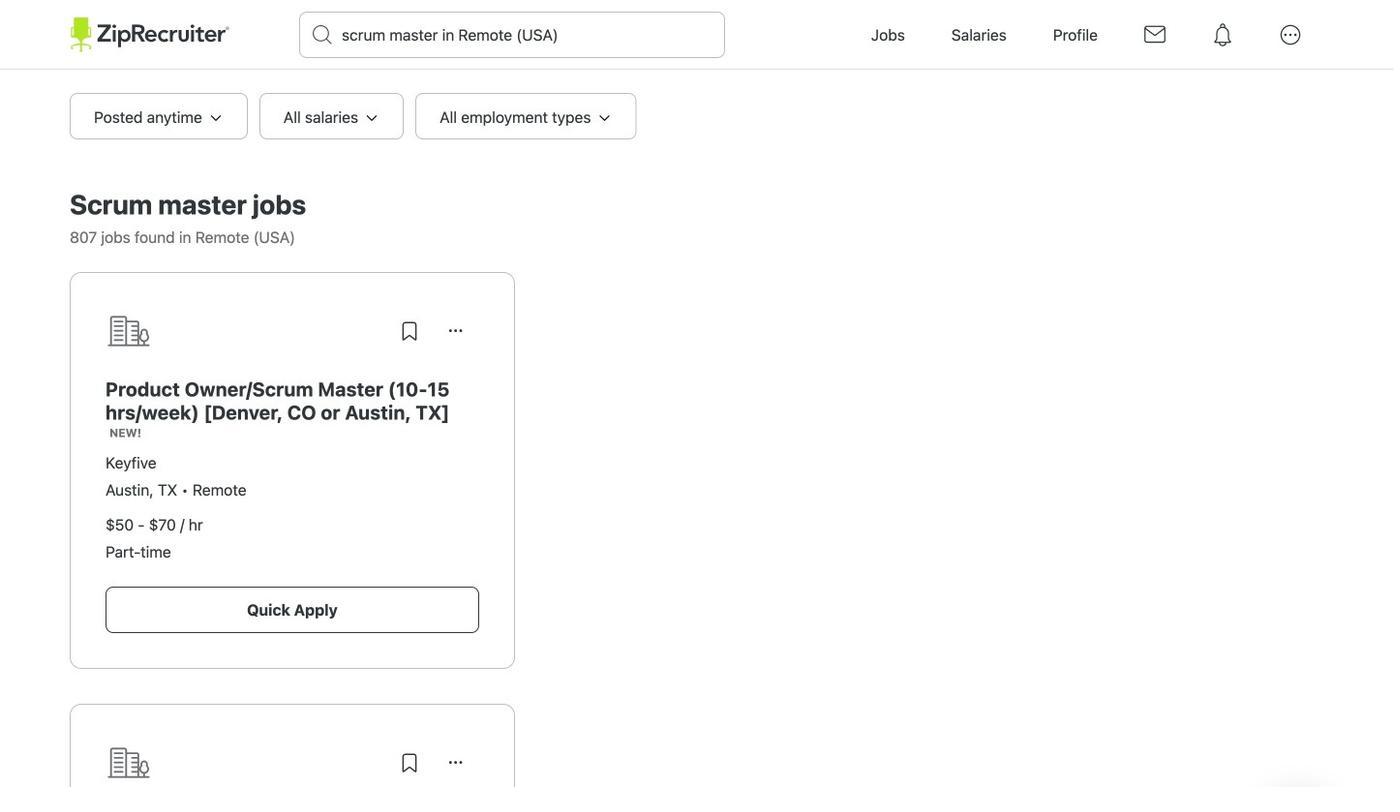 Task type: describe. For each thing, give the bounding box(es) containing it.
save job for later image
[[398, 320, 421, 343]]

Search job title or keyword search field
[[300, 13, 725, 57]]

ziprecruiter image
[[70, 17, 230, 52]]

notifications image
[[1201, 13, 1246, 57]]



Task type: vqa. For each thing, say whether or not it's contained in the screenshot.
ziprecruiter Image
yes



Task type: locate. For each thing, give the bounding box(es) containing it.
main element
[[70, 0, 1325, 70]]

None button
[[433, 308, 479, 355], [433, 740, 479, 787], [433, 308, 479, 355], [433, 740, 479, 787]]

save job for later image
[[398, 752, 421, 775]]

menu image
[[1269, 13, 1313, 57]]



